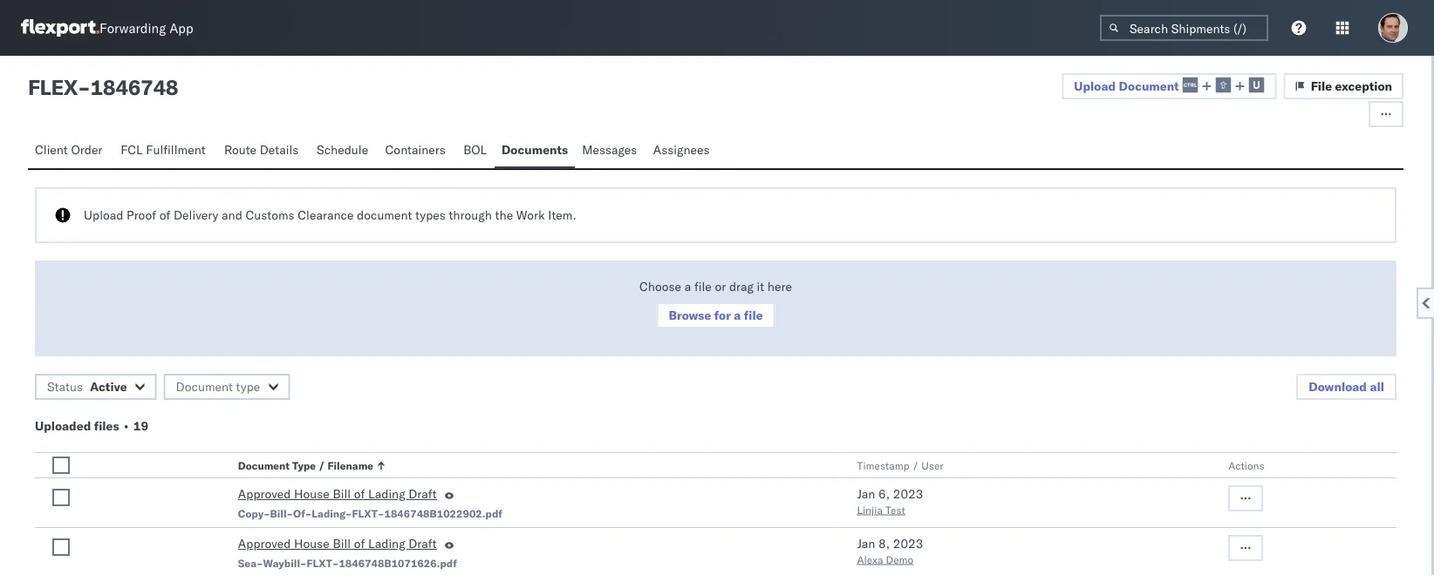 Task type: describe. For each thing, give the bounding box(es) containing it.
timestamp / user
[[857, 459, 943, 472]]

fcl fulfillment
[[121, 142, 206, 157]]

house for jan 6, 2023
[[294, 487, 330, 502]]

linjia
[[857, 504, 883, 517]]

19
[[133, 419, 148, 434]]

details
[[260, 142, 299, 157]]

file exception
[[1311, 79, 1392, 94]]

sea-waybill-flxt-1846748b1071626.pdf
[[238, 557, 457, 570]]

upload document
[[1074, 78, 1179, 93]]

forwarding app link
[[21, 19, 193, 37]]

document for document type / filename
[[238, 459, 290, 472]]

delivery
[[174, 208, 218, 223]]

fcl
[[121, 142, 143, 157]]

jan for jan 6, 2023
[[857, 487, 875, 502]]

uploaded files ∙ 19
[[35, 419, 148, 434]]

client order
[[35, 142, 102, 157]]

jan 8, 2023 alexa demo
[[857, 536, 923, 567]]

bill for jan 8, 2023
[[333, 536, 351, 552]]

alexa
[[857, 554, 883, 567]]

document type button
[[164, 374, 290, 400]]

bol button
[[456, 134, 495, 168]]

sea-
[[238, 557, 263, 570]]

schedule button
[[310, 134, 378, 168]]

route
[[224, 142, 257, 157]]

house for jan 8, 2023
[[294, 536, 330, 552]]

schedule
[[317, 142, 368, 157]]

6,
[[879, 487, 890, 502]]

exception
[[1335, 79, 1392, 94]]

lading for jan 8, 2023
[[368, 536, 405, 552]]

0 horizontal spatial a
[[685, 279, 691, 294]]

2023 for jan 8, 2023
[[893, 536, 923, 552]]

status active
[[47, 379, 127, 395]]

customs
[[246, 208, 295, 223]]

user
[[921, 459, 943, 472]]

demo
[[886, 554, 914, 567]]

fcl fulfillment button
[[114, 134, 217, 168]]

choose
[[639, 279, 681, 294]]

assignees
[[653, 142, 710, 157]]

clearance
[[298, 208, 354, 223]]

download all button
[[1297, 374, 1397, 400]]

approved house bill of lading draft for jan 6, 2023
[[238, 487, 437, 502]]

upload document button
[[1062, 73, 1277, 99]]

actions
[[1228, 459, 1264, 472]]

lading for jan 6, 2023
[[368, 487, 405, 502]]

waybill-
[[263, 557, 307, 570]]

download all
[[1309, 379, 1384, 395]]

approved house bill of lading draft link for jan 6, 2023
[[238, 486, 437, 507]]

draft for jan 6, 2023
[[409, 487, 437, 502]]

drag
[[729, 279, 754, 294]]

approved house bill of lading draft for jan 8, 2023
[[238, 536, 437, 552]]

file
[[1311, 79, 1332, 94]]

document type / filename
[[238, 459, 373, 472]]

1846748b1071626.pdf
[[339, 557, 457, 570]]

0 horizontal spatial flxt-
[[307, 557, 339, 570]]

containers
[[385, 142, 446, 157]]

types
[[415, 208, 446, 223]]

Search Shipments (/) text field
[[1100, 15, 1268, 41]]

route details button
[[217, 134, 310, 168]]

containers button
[[378, 134, 456, 168]]

filename
[[328, 459, 373, 472]]

files
[[94, 419, 119, 434]]

download
[[1309, 379, 1367, 395]]

browse for a file button
[[656, 303, 775, 329]]

timestamp
[[857, 459, 909, 472]]

upload proof of delivery and customs clearance document types through the work item.
[[84, 208, 576, 223]]

route details
[[224, 142, 299, 157]]

of for jan 8, 2023
[[354, 536, 365, 552]]

test
[[885, 504, 905, 517]]

or
[[715, 279, 726, 294]]

the
[[495, 208, 513, 223]]

for
[[714, 308, 731, 323]]

8,
[[879, 536, 890, 552]]

documents
[[501, 142, 568, 157]]

type
[[292, 459, 316, 472]]

0 vertical spatial of
[[159, 208, 170, 223]]

status
[[47, 379, 83, 395]]

forwarding app
[[99, 20, 193, 36]]

document
[[357, 208, 412, 223]]

all
[[1370, 379, 1384, 395]]

browse for a file
[[669, 308, 763, 323]]

bill-
[[270, 507, 293, 520]]

jan 6, 2023 linjia test
[[857, 487, 923, 517]]

timestamp / user button
[[853, 455, 1193, 473]]

documents button
[[495, 134, 575, 168]]



Task type: locate. For each thing, give the bounding box(es) containing it.
1 draft from the top
[[409, 487, 437, 502]]

client
[[35, 142, 68, 157]]

draft for jan 8, 2023
[[409, 536, 437, 552]]

1 horizontal spatial flxt-
[[352, 507, 384, 520]]

jan up the alexa
[[857, 536, 875, 552]]

2 approved from the top
[[238, 536, 291, 552]]

1 house from the top
[[294, 487, 330, 502]]

1 horizontal spatial file
[[744, 308, 763, 323]]

1 approved from the top
[[238, 487, 291, 502]]

upload for upload document
[[1074, 78, 1116, 93]]

approved house bill of lading draft link
[[238, 486, 437, 507], [238, 536, 437, 557]]

approved house bill of lading draft up sea-waybill-flxt-1846748b1071626.pdf
[[238, 536, 437, 552]]

order
[[71, 142, 102, 157]]

0 vertical spatial a
[[685, 279, 691, 294]]

1 horizontal spatial upload
[[1074, 78, 1116, 93]]

draft up the 1846748b1071626.pdf
[[409, 536, 437, 552]]

lading up the 1846748b1071626.pdf
[[368, 536, 405, 552]]

2 vertical spatial of
[[354, 536, 365, 552]]

browse
[[669, 308, 711, 323]]

approved up the copy-
[[238, 487, 291, 502]]

document type
[[176, 379, 260, 395]]

jan for jan 8, 2023
[[857, 536, 875, 552]]

0 vertical spatial approved house bill of lading draft link
[[238, 486, 437, 507]]

bol
[[463, 142, 487, 157]]

2023 inside jan 8, 2023 alexa demo
[[893, 536, 923, 552]]

of right proof
[[159, 208, 170, 223]]

work
[[516, 208, 545, 223]]

1 horizontal spatial /
[[912, 459, 919, 472]]

2023 inside jan 6, 2023 linjia test
[[893, 487, 923, 502]]

1 vertical spatial of
[[354, 487, 365, 502]]

a
[[685, 279, 691, 294], [734, 308, 741, 323]]

lading
[[368, 487, 405, 502], [368, 536, 405, 552]]

2 2023 from the top
[[893, 536, 923, 552]]

1846748b1022902.pdf
[[384, 507, 502, 520]]

1 vertical spatial document
[[176, 379, 233, 395]]

flxt-
[[352, 507, 384, 520], [307, 557, 339, 570]]

1 approved house bill of lading draft from the top
[[238, 487, 437, 502]]

file inside button
[[744, 308, 763, 323]]

file exception button
[[1284, 73, 1404, 99], [1284, 73, 1404, 99]]

jan inside jan 8, 2023 alexa demo
[[857, 536, 875, 552]]

file
[[694, 279, 712, 294], [744, 308, 763, 323]]

copy-bill-of-lading-flxt-1846748b1022902.pdf
[[238, 507, 502, 520]]

0 horizontal spatial /
[[318, 459, 325, 472]]

draft up 1846748b1022902.pdf
[[409, 487, 437, 502]]

assignees button
[[646, 134, 720, 168]]

messages button
[[575, 134, 646, 168]]

jan inside jan 6, 2023 linjia test
[[857, 487, 875, 502]]

draft
[[409, 487, 437, 502], [409, 536, 437, 552]]

flex - 1846748
[[28, 74, 178, 100]]

1 vertical spatial lading
[[368, 536, 405, 552]]

upload
[[1074, 78, 1116, 93], [84, 208, 123, 223]]

/ inside timestamp / user button
[[912, 459, 919, 472]]

of up sea-waybill-flxt-1846748b1071626.pdf
[[354, 536, 365, 552]]

0 vertical spatial 2023
[[893, 487, 923, 502]]

1 vertical spatial approved house bill of lading draft link
[[238, 536, 437, 557]]

2 jan from the top
[[857, 536, 875, 552]]

/ right type
[[318, 459, 325, 472]]

proof
[[127, 208, 156, 223]]

2 house from the top
[[294, 536, 330, 552]]

jan up linjia
[[857, 487, 875, 502]]

flex
[[28, 74, 78, 100]]

of up copy-bill-of-lading-flxt-1846748b1022902.pdf
[[354, 487, 365, 502]]

it
[[757, 279, 764, 294]]

2 vertical spatial document
[[238, 459, 290, 472]]

∙
[[122, 419, 130, 434]]

1 bill from the top
[[333, 487, 351, 502]]

1 vertical spatial approved
[[238, 536, 291, 552]]

0 vertical spatial approved
[[238, 487, 291, 502]]

jan
[[857, 487, 875, 502], [857, 536, 875, 552]]

flexport. image
[[21, 19, 99, 37]]

uploaded
[[35, 419, 91, 434]]

0 horizontal spatial document
[[176, 379, 233, 395]]

upload for upload proof of delivery and customs clearance document types through the work item.
[[84, 208, 123, 223]]

0 vertical spatial flxt-
[[352, 507, 384, 520]]

document for document type
[[176, 379, 233, 395]]

1 lading from the top
[[368, 487, 405, 502]]

1 horizontal spatial a
[[734, 308, 741, 323]]

file left or
[[694, 279, 712, 294]]

0 vertical spatial upload
[[1074, 78, 1116, 93]]

house
[[294, 487, 330, 502], [294, 536, 330, 552]]

0 horizontal spatial file
[[694, 279, 712, 294]]

2023 up test
[[893, 487, 923, 502]]

flxt- down "filename"
[[352, 507, 384, 520]]

None checkbox
[[52, 457, 70, 475], [52, 489, 70, 507], [52, 539, 70, 557], [52, 457, 70, 475], [52, 489, 70, 507], [52, 539, 70, 557]]

flxt- down lading-
[[307, 557, 339, 570]]

1 vertical spatial house
[[294, 536, 330, 552]]

approved house bill of lading draft link up lading-
[[238, 486, 437, 507]]

0 horizontal spatial upload
[[84, 208, 123, 223]]

/ left user
[[912, 459, 919, 472]]

1 vertical spatial 2023
[[893, 536, 923, 552]]

0 vertical spatial draft
[[409, 487, 437, 502]]

through
[[449, 208, 492, 223]]

0 vertical spatial lading
[[368, 487, 405, 502]]

/ inside "document type / filename" button
[[318, 459, 325, 472]]

item.
[[548, 208, 576, 223]]

choose a file or drag it here
[[639, 279, 792, 294]]

upload inside 'button'
[[1074, 78, 1116, 93]]

document inside 'button'
[[1119, 78, 1179, 93]]

bill
[[333, 487, 351, 502], [333, 536, 351, 552]]

2023 for jan 6, 2023
[[893, 487, 923, 502]]

of for jan 6, 2023
[[354, 487, 365, 502]]

-
[[78, 74, 90, 100]]

0 vertical spatial file
[[694, 279, 712, 294]]

2023 up demo
[[893, 536, 923, 552]]

approved
[[238, 487, 291, 502], [238, 536, 291, 552]]

1 vertical spatial draft
[[409, 536, 437, 552]]

0 vertical spatial house
[[294, 487, 330, 502]]

forwarding
[[99, 20, 166, 36]]

approved for jan 8, 2023
[[238, 536, 291, 552]]

active
[[90, 379, 127, 395]]

house down of- at the bottom of the page
[[294, 536, 330, 552]]

2 horizontal spatial document
[[1119, 78, 1179, 93]]

2 approved house bill of lading draft from the top
[[238, 536, 437, 552]]

1 vertical spatial bill
[[333, 536, 351, 552]]

2023
[[893, 487, 923, 502], [893, 536, 923, 552]]

/
[[318, 459, 325, 472], [912, 459, 919, 472]]

1 / from the left
[[318, 459, 325, 472]]

of-
[[293, 507, 312, 520]]

0 vertical spatial jan
[[857, 487, 875, 502]]

house up of- at the bottom of the page
[[294, 487, 330, 502]]

1 vertical spatial file
[[744, 308, 763, 323]]

client order button
[[28, 134, 114, 168]]

bill up lading-
[[333, 487, 351, 502]]

2 draft from the top
[[409, 536, 437, 552]]

1 jan from the top
[[857, 487, 875, 502]]

1 vertical spatial approved house bill of lading draft
[[238, 536, 437, 552]]

1 vertical spatial upload
[[84, 208, 123, 223]]

1 approved house bill of lading draft link from the top
[[238, 486, 437, 507]]

file down it
[[744, 308, 763, 323]]

a right choose
[[685, 279, 691, 294]]

1 vertical spatial flxt-
[[307, 557, 339, 570]]

here
[[768, 279, 792, 294]]

0 vertical spatial bill
[[333, 487, 351, 502]]

copy-
[[238, 507, 270, 520]]

1 vertical spatial a
[[734, 308, 741, 323]]

2 lading from the top
[[368, 536, 405, 552]]

bill for jan 6, 2023
[[333, 487, 351, 502]]

document type / filename button
[[235, 455, 822, 473]]

messages
[[582, 142, 637, 157]]

approved house bill of lading draft link up sea-waybill-flxt-1846748b1071626.pdf
[[238, 536, 437, 557]]

approved up sea-
[[238, 536, 291, 552]]

1 vertical spatial jan
[[857, 536, 875, 552]]

2 approved house bill of lading draft link from the top
[[238, 536, 437, 557]]

document
[[1119, 78, 1179, 93], [176, 379, 233, 395], [238, 459, 290, 472]]

a right for
[[734, 308, 741, 323]]

1 2023 from the top
[[893, 487, 923, 502]]

1846748
[[90, 74, 178, 100]]

0 vertical spatial approved house bill of lading draft
[[238, 487, 437, 502]]

approved house bill of lading draft up lading-
[[238, 487, 437, 502]]

0 vertical spatial document
[[1119, 78, 1179, 93]]

approved house bill of lading draft
[[238, 487, 437, 502], [238, 536, 437, 552]]

2 / from the left
[[912, 459, 919, 472]]

lading-
[[312, 507, 352, 520]]

a inside button
[[734, 308, 741, 323]]

1 horizontal spatial document
[[238, 459, 290, 472]]

fulfillment
[[146, 142, 206, 157]]

type
[[236, 379, 260, 395]]

approved for jan 6, 2023
[[238, 487, 291, 502]]

lading up copy-bill-of-lading-flxt-1846748b1022902.pdf
[[368, 487, 405, 502]]

2 bill from the top
[[333, 536, 351, 552]]

and
[[222, 208, 242, 223]]

app
[[169, 20, 193, 36]]

bill up sea-waybill-flxt-1846748b1071626.pdf
[[333, 536, 351, 552]]

approved house bill of lading draft link for jan 8, 2023
[[238, 536, 437, 557]]



Task type: vqa. For each thing, say whether or not it's contained in the screenshot.
Upload inside button
yes



